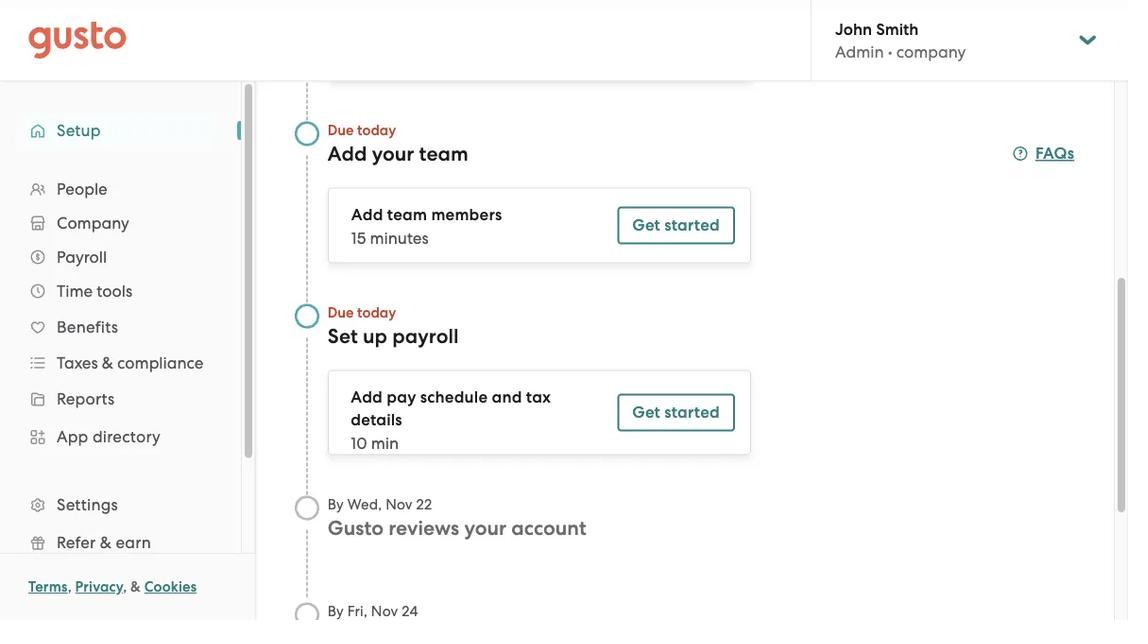 Task type: locate. For each thing, give the bounding box(es) containing it.
nov for by wed, nov 22 gusto reviews your account
[[386, 496, 413, 512]]

terms
[[28, 579, 68, 596]]

& left earn
[[100, 533, 112, 552]]

get started for team
[[633, 216, 720, 235]]

taxes
[[57, 354, 98, 373]]

team up the minutes
[[387, 205, 428, 225]]

1 by from the top
[[328, 496, 344, 512]]

reviews
[[389, 516, 460, 540]]

app
[[57, 427, 88, 446]]

1 vertical spatial add
[[352, 205, 383, 225]]

,
[[68, 579, 72, 596], [123, 579, 127, 596]]

team inside 'due today add your team'
[[419, 142, 469, 165]]

setup link
[[19, 113, 222, 148]]

directory
[[93, 427, 161, 446]]

2 get started from the top
[[633, 403, 720, 422]]

0 vertical spatial get
[[633, 216, 661, 235]]

your inside 'due today add your team'
[[372, 142, 415, 165]]

1 vertical spatial circle blank image
[[294, 602, 321, 620]]

smith
[[877, 19, 919, 39]]

today
[[357, 122, 396, 139], [357, 304, 396, 321]]

nov
[[386, 496, 413, 512], [371, 603, 398, 619]]

circle blank image left fri,
[[294, 602, 321, 620]]

get started
[[633, 216, 720, 235], [633, 403, 720, 422]]

1 get started button from the top
[[618, 207, 736, 244]]

by inside by wed, nov 22 gusto reviews your account
[[328, 496, 344, 512]]

2 , from the left
[[123, 579, 127, 596]]

started
[[665, 216, 720, 235], [665, 403, 720, 422]]

1 vertical spatial today
[[357, 304, 396, 321]]

details
[[351, 410, 403, 430]]

payroll button
[[19, 240, 222, 274]]

& left cookies "button"
[[131, 579, 141, 596]]

0 vertical spatial due
[[328, 122, 354, 139]]

2 vertical spatial add
[[351, 388, 383, 407]]

john smith admin • company
[[836, 19, 967, 61]]

add for add
[[352, 205, 383, 225]]

your up add team members 15 minutes
[[372, 142, 415, 165]]

get started button for add your team
[[618, 207, 736, 244]]

by wed, nov 22 gusto reviews your account
[[328, 496, 587, 540]]

circle blank image
[[294, 495, 321, 521], [294, 602, 321, 620]]

nov left 22
[[386, 496, 413, 512]]

1 vertical spatial &
[[100, 533, 112, 552]]

2 today from the top
[[357, 304, 396, 321]]

1 get from the top
[[633, 216, 661, 235]]

nov left 24
[[371, 603, 398, 619]]

add
[[328, 142, 367, 165], [352, 205, 383, 225], [351, 388, 383, 407]]

reports
[[57, 390, 115, 408]]

1 vertical spatial due
[[328, 304, 354, 321]]

people
[[57, 180, 108, 199]]

0 vertical spatial started
[[665, 216, 720, 235]]

0 vertical spatial your
[[372, 142, 415, 165]]

your right reviews
[[465, 516, 507, 540]]

terms , privacy , & cookies
[[28, 579, 197, 596]]

today for your
[[357, 122, 396, 139]]

0 vertical spatial team
[[419, 142, 469, 165]]

list
[[0, 172, 241, 620]]

time tools button
[[19, 274, 222, 308]]

up
[[363, 324, 388, 348]]

0 vertical spatial nov
[[386, 496, 413, 512]]

time tools
[[57, 282, 133, 301]]

benefits
[[57, 318, 118, 337]]

faqs
[[1036, 144, 1075, 163]]

1 horizontal spatial ,
[[123, 579, 127, 596]]

2 due from the top
[[328, 304, 354, 321]]

by left wed,
[[328, 496, 344, 512]]

tax
[[526, 388, 551, 407]]

2 get started button from the top
[[618, 394, 736, 432]]

get
[[633, 216, 661, 235], [633, 403, 661, 422]]

&
[[102, 354, 113, 373], [100, 533, 112, 552], [131, 579, 141, 596]]

today inside due today set up payroll
[[357, 304, 396, 321]]

company
[[57, 214, 129, 233]]

1 started from the top
[[665, 216, 720, 235]]

refer & earn
[[57, 533, 151, 552]]

today for up
[[357, 304, 396, 321]]

settings
[[57, 495, 118, 514]]

your
[[372, 142, 415, 165], [465, 516, 507, 540]]

payroll
[[393, 324, 459, 348]]

by for by fri, nov 24
[[328, 603, 344, 619]]

0 vertical spatial circle blank image
[[294, 495, 321, 521]]

1 today from the top
[[357, 122, 396, 139]]

get started for payroll
[[633, 403, 720, 422]]

set
[[328, 324, 358, 348]]

by fri, nov 24
[[328, 603, 418, 619]]

circle blank image left gusto
[[294, 495, 321, 521]]

0 vertical spatial by
[[328, 496, 344, 512]]

today inside 'due today add your team'
[[357, 122, 396, 139]]

0 horizontal spatial your
[[372, 142, 415, 165]]

nov inside by wed, nov 22 gusto reviews your account
[[386, 496, 413, 512]]

1 circle blank image from the top
[[294, 495, 321, 521]]

& right taxes
[[102, 354, 113, 373]]

10
[[351, 434, 367, 452]]

1 vertical spatial get started
[[633, 403, 720, 422]]

1 vertical spatial by
[[328, 603, 344, 619]]

compliance
[[117, 354, 204, 373]]

add team members 15 minutes
[[352, 205, 502, 247]]

2 get from the top
[[633, 403, 661, 422]]

1 vertical spatial nov
[[371, 603, 398, 619]]

0 horizontal spatial ,
[[68, 579, 72, 596]]

add inside add team members 15 minutes
[[352, 205, 383, 225]]

1 vertical spatial team
[[387, 205, 428, 225]]

, down refer & earn link
[[123, 579, 127, 596]]

team
[[419, 142, 469, 165], [387, 205, 428, 225]]

1 vertical spatial started
[[665, 403, 720, 422]]

team up members at the top left of the page
[[419, 142, 469, 165]]

2 started from the top
[[665, 403, 720, 422]]

members
[[432, 205, 502, 225]]

2 circle blank image from the top
[[294, 602, 321, 620]]

1 vertical spatial your
[[465, 516, 507, 540]]

1 vertical spatial get
[[633, 403, 661, 422]]

list containing people
[[0, 172, 241, 620]]

add inside 'add pay schedule and tax details 10 min'
[[351, 388, 383, 407]]

, left privacy link
[[68, 579, 72, 596]]

get started button
[[618, 207, 736, 244], [618, 394, 736, 432]]

1 get started from the top
[[633, 216, 720, 235]]

due inside 'due today add your team'
[[328, 122, 354, 139]]

gusto
[[328, 516, 384, 540]]

1 , from the left
[[68, 579, 72, 596]]

1 horizontal spatial your
[[465, 516, 507, 540]]

0 vertical spatial &
[[102, 354, 113, 373]]

0 vertical spatial today
[[357, 122, 396, 139]]

1 vertical spatial get started button
[[618, 394, 736, 432]]

privacy link
[[75, 579, 123, 596]]

cookies button
[[144, 576, 197, 599]]

2 by from the top
[[328, 603, 344, 619]]

•
[[889, 42, 893, 61]]

& for compliance
[[102, 354, 113, 373]]

privacy
[[75, 579, 123, 596]]

get for set up payroll
[[633, 403, 661, 422]]

0 vertical spatial get started button
[[618, 207, 736, 244]]

due inside due today set up payroll
[[328, 304, 354, 321]]

0 vertical spatial add
[[328, 142, 367, 165]]

& inside dropdown button
[[102, 354, 113, 373]]

0 vertical spatial get started
[[633, 216, 720, 235]]

john
[[836, 19, 873, 39]]

1 due from the top
[[328, 122, 354, 139]]

by left fri,
[[328, 603, 344, 619]]

by
[[328, 496, 344, 512], [328, 603, 344, 619]]

due
[[328, 122, 354, 139], [328, 304, 354, 321]]



Task type: describe. For each thing, give the bounding box(es) containing it.
pay
[[387, 388, 417, 407]]

22
[[417, 496, 432, 512]]

account
[[512, 516, 587, 540]]

cookies
[[144, 579, 197, 596]]

schedule
[[421, 388, 488, 407]]

min
[[371, 434, 399, 452]]

add pay schedule and tax details 10 min
[[351, 388, 551, 452]]

wed,
[[348, 496, 382, 512]]

due today add your team
[[328, 122, 469, 165]]

15
[[352, 228, 366, 247]]

by for by wed, nov 22 gusto reviews your account
[[328, 496, 344, 512]]

company
[[897, 42, 967, 61]]

get for add your team
[[633, 216, 661, 235]]

app directory link
[[19, 420, 222, 454]]

24
[[402, 603, 418, 619]]

admin
[[836, 42, 885, 61]]

company button
[[19, 206, 222, 240]]

add inside 'due today add your team'
[[328, 142, 367, 165]]

taxes & compliance button
[[19, 346, 222, 380]]

2 vertical spatial &
[[131, 579, 141, 596]]

faqs button
[[1014, 142, 1075, 165]]

terms link
[[28, 579, 68, 596]]

& for earn
[[100, 533, 112, 552]]

nov for by fri, nov 24
[[371, 603, 398, 619]]

get started button for set up payroll
[[618, 394, 736, 432]]

app directory
[[57, 427, 161, 446]]

due for set up payroll
[[328, 304, 354, 321]]

and
[[492, 388, 522, 407]]

circle blank image for by fri, nov 24
[[294, 602, 321, 620]]

benefits link
[[19, 310, 222, 344]]

circle blank image for by wed, nov 22 gusto reviews your account
[[294, 495, 321, 521]]

refer & earn link
[[19, 526, 222, 560]]

earn
[[116, 533, 151, 552]]

home image
[[28, 21, 127, 59]]

setup
[[57, 121, 101, 140]]

time
[[57, 282, 93, 301]]

taxes & compliance
[[57, 354, 204, 373]]

tools
[[97, 282, 133, 301]]

your inside by wed, nov 22 gusto reviews your account
[[465, 516, 507, 540]]

gusto navigation element
[[0, 81, 241, 620]]

minutes
[[370, 228, 429, 247]]

refer
[[57, 533, 96, 552]]

add for set
[[351, 388, 383, 407]]

due today set up payroll
[[328, 304, 459, 348]]

settings link
[[19, 488, 222, 522]]

payroll
[[57, 248, 107, 267]]

fri,
[[348, 603, 368, 619]]

team inside add team members 15 minutes
[[387, 205, 428, 225]]

reports link
[[19, 382, 222, 416]]

people button
[[19, 172, 222, 206]]

due for add your team
[[328, 122, 354, 139]]

started for team
[[665, 216, 720, 235]]

started for payroll
[[665, 403, 720, 422]]



Task type: vqa. For each thing, say whether or not it's contained in the screenshot.
password Element
no



